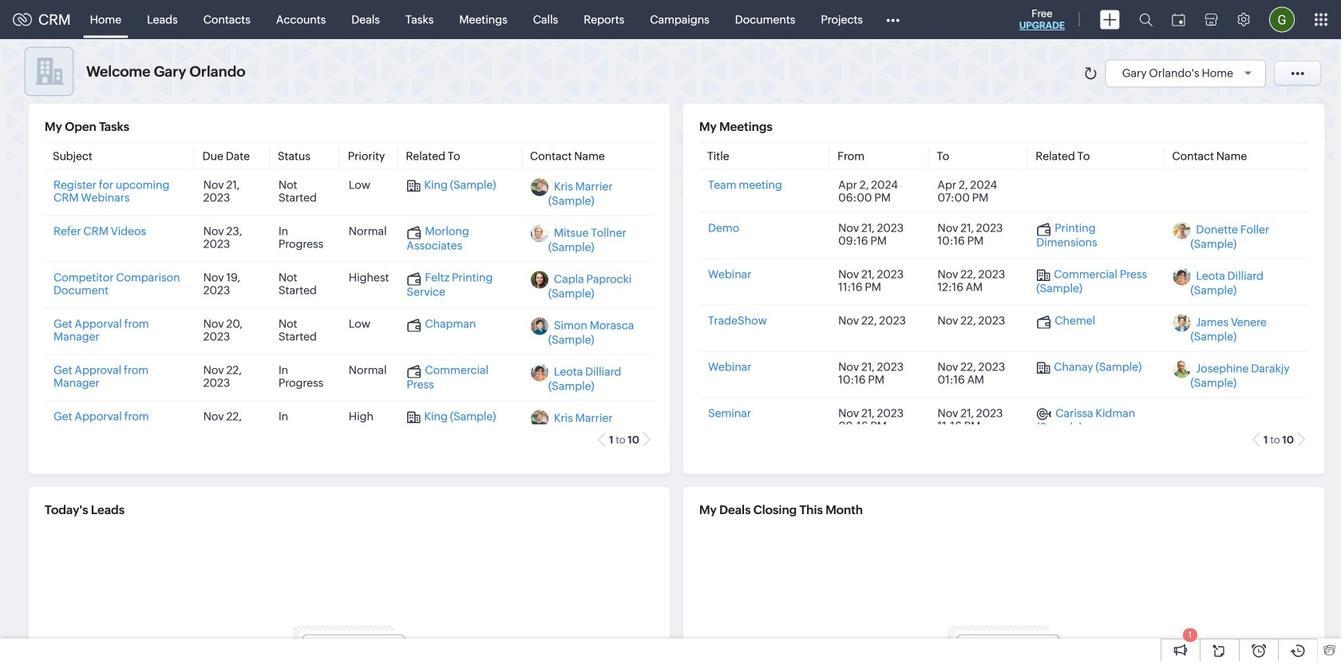 Task type: vqa. For each thing, say whether or not it's contained in the screenshot.
logo
yes



Task type: locate. For each thing, give the bounding box(es) containing it.
profile element
[[1260, 0, 1305, 39]]

logo image
[[13, 13, 32, 26]]

calendar image
[[1172, 13, 1186, 26]]

create menu element
[[1091, 0, 1130, 39]]

search image
[[1140, 13, 1153, 26]]

profile image
[[1270, 7, 1295, 32]]



Task type: describe. For each thing, give the bounding box(es) containing it.
search element
[[1130, 0, 1163, 39]]

create menu image
[[1100, 10, 1120, 29]]

Other Modules field
[[876, 7, 910, 32]]



